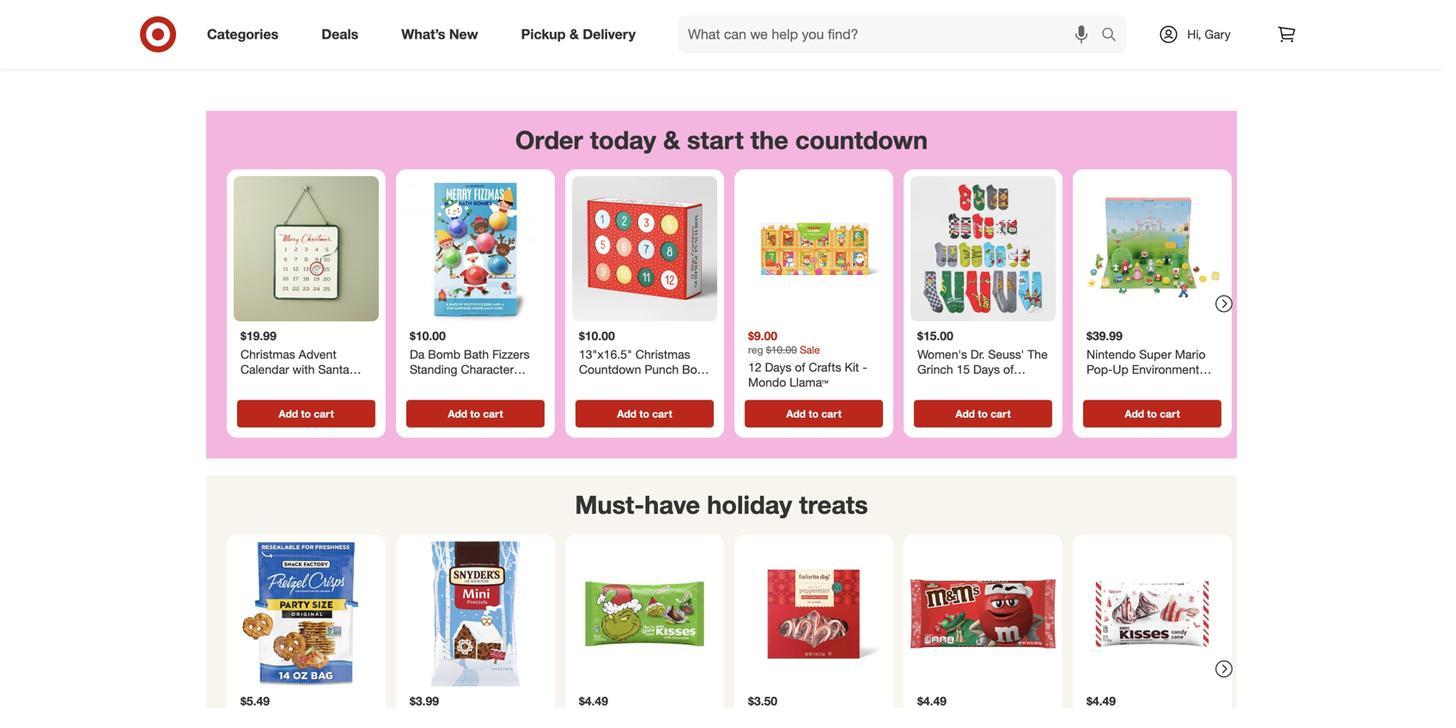 Task type: locate. For each thing, give the bounding box(es) containing it.
1 horizontal spatial christmas
[[842, 0, 939, 24]]

crafts
[[809, 360, 842, 375]]

1 horizontal spatial &
[[664, 124, 681, 155]]

$19.99
[[241, 328, 277, 343]]

holiday
[[808, 43, 847, 58], [707, 490, 793, 520]]

13"x16.5" christmas countdown punch box red - wondershop™ image
[[572, 176, 718, 322]]

-
[[863, 360, 868, 375], [605, 377, 609, 392]]

add to cart button for da bomb bath fizzers standing character bath bomb gift set - 5oz/6ct image
[[407, 400, 545, 428]]

women's dr. seuss' the grinch 15 days of socks advent calendar - assorted colors 4-10 image
[[911, 176, 1056, 322]]

add for add to cart "button" corresponding to women's dr. seuss' the grinch 15 days of socks advent calendar - assorted colors 4-10 image
[[956, 407, 976, 420]]

categories
[[207, 26, 279, 43]]

& right pickup
[[570, 26, 579, 43]]

add to cart button
[[237, 400, 376, 428], [407, 400, 545, 428], [576, 400, 714, 428], [745, 400, 884, 428], [915, 400, 1053, 428], [1084, 400, 1222, 428]]

snyder's of hanover pretzels mini pretzels family size - 16oz image
[[403, 541, 548, 687]]

of
[[795, 360, 806, 375]]

start
[[688, 124, 744, 155]]

1 add to cart button from the left
[[237, 400, 376, 428]]

3 add to cart button from the left
[[576, 400, 714, 428]]

add for add to cart "button" related to da bomb bath fizzers standing character bath bomb gift set - 5oz/6ct image
[[448, 407, 468, 420]]

& inside the pickup & delivery link
[[570, 26, 579, 43]]

deals up the decor at the right
[[1113, 0, 1166, 24]]

categories link
[[193, 15, 300, 53]]

add
[[279, 407, 298, 420], [448, 407, 468, 420], [617, 407, 637, 420], [787, 407, 806, 420], [956, 407, 976, 420], [1125, 407, 1145, 420]]

0 horizontal spatial $10.00
[[410, 328, 446, 343]]

the right start
[[751, 124, 789, 155]]

$10.00 for $10.00 13"x16.5" christmas countdown punch box red - wondershop™
[[579, 328, 615, 343]]

in
[[903, 26, 913, 41]]

& right the decor at the right
[[1159, 26, 1167, 41]]

carousel region
[[206, 111, 1238, 476], [206, 476, 1238, 708]]

hi, gary
[[1188, 27, 1231, 42]]

4 add to cart from the left
[[787, 407, 842, 420]]

0 vertical spatial -
[[863, 360, 868, 375]]

0 horizontal spatial deals
[[322, 26, 359, 43]]

0 vertical spatial deals
[[1113, 0, 1166, 24]]

christmas
[[842, 0, 939, 24], [1011, 0, 1107, 24], [636, 347, 691, 362]]

2 carousel region from the top
[[206, 476, 1238, 708]]

$15.00 link
[[911, 176, 1056, 397]]

2 cart from the left
[[483, 407, 503, 420]]

lights,
[[1090, 26, 1121, 41]]

1 horizontal spatial -
[[863, 360, 868, 375]]

1 horizontal spatial holiday
[[808, 43, 847, 58]]

add to cart for women's dr. seuss' the grinch 15 days of socks advent calendar - assorted colors 4-10 image
[[956, 407, 1011, 420]]

hi,
[[1188, 27, 1202, 42]]

add to cart for da bomb bath fizzers standing character bath bomb gift set - 5oz/6ct image
[[448, 407, 503, 420]]

add for the 12 days of crafts kit - mondo llama™ image's add to cart "button"
[[787, 407, 806, 420]]

2 horizontal spatial &
[[1159, 26, 1167, 41]]

da bomb bath fizzers standing character bath bomb gift set - 5oz/6ct image
[[403, 176, 548, 322]]

0 horizontal spatial &
[[570, 26, 579, 43]]

search
[[1094, 28, 1135, 44]]

holiday right have
[[707, 490, 793, 520]]

what's
[[402, 26, 446, 43]]

$9.00 reg $10.00 sale 12 days of crafts kit - mondo llama™
[[749, 328, 868, 390]]

super
[[1140, 347, 1172, 362]]

holiday peppermint mini candy canes - 50ct/9oz - favorite day™ image
[[742, 541, 887, 687]]

1 horizontal spatial $10.00
[[579, 328, 615, 343]]

1 carousel region from the top
[[206, 111, 1238, 476]]

1 cart from the left
[[314, 407, 334, 420]]

5 add from the left
[[956, 407, 976, 420]]

wondershop™
[[613, 377, 687, 392]]

all things christmas everything you need to get in the holiday spirit.
[[749, 0, 939, 58]]

$10.00 for $10.00
[[410, 328, 446, 343]]

save
[[1010, 26, 1036, 41]]

trees,
[[1056, 26, 1086, 41]]

decor
[[1124, 26, 1156, 41]]

cart for nintendo super mario pop-up environment advent calendar image
[[1161, 407, 1181, 420]]

2 add to cart from the left
[[448, 407, 503, 420]]

add to cart for christmas advent calendar with santa magnet cream/green/red - hearth & hand™ with magnolia image on the top of the page
[[279, 407, 334, 420]]

6 add from the left
[[1125, 407, 1145, 420]]

6 cart from the left
[[1161, 407, 1181, 420]]

2 add from the left
[[448, 407, 468, 420]]

4 add from the left
[[787, 407, 806, 420]]

3 cart from the left
[[653, 407, 673, 420]]

reg
[[749, 343, 764, 356]]

add to cart button for women's dr. seuss' the grinch 15 days of socks advent calendar - assorted colors 4-10 image
[[915, 400, 1053, 428]]

1 vertical spatial holiday
[[707, 490, 793, 520]]

christmas up get
[[842, 0, 939, 24]]

christmas up wondershop™
[[636, 347, 691, 362]]

&
[[1159, 26, 1167, 41], [570, 26, 579, 43], [664, 124, 681, 155]]

add for christmas advent calendar with santa magnet cream/green/red - hearth & hand™ with magnolia image on the top of the page add to cart "button"
[[279, 407, 298, 420]]

12
[[749, 360, 762, 375]]

deals inside 'link'
[[322, 26, 359, 43]]

deals left what's
[[322, 26, 359, 43]]

4 add to cart button from the left
[[745, 400, 884, 428]]

add to cart
[[279, 407, 334, 420], [448, 407, 503, 420], [617, 407, 673, 420], [787, 407, 842, 420], [956, 407, 1011, 420], [1125, 407, 1181, 420]]

treats
[[800, 490, 869, 520]]

- right red
[[605, 377, 609, 392]]

$10.00
[[410, 328, 446, 343], [579, 328, 615, 343], [767, 343, 797, 356]]

christmas inside $10.00 13"x16.5" christmas countdown punch box red - wondershop™
[[636, 347, 691, 362]]

the
[[916, 26, 933, 41], [751, 124, 789, 155]]

& left start
[[664, 124, 681, 155]]

$9.00
[[749, 328, 778, 343]]

- inside $9.00 reg $10.00 sale 12 days of crafts kit - mondo llama™
[[863, 360, 868, 375]]

0 vertical spatial the
[[916, 26, 933, 41]]

deals
[[1113, 0, 1166, 24], [322, 26, 359, 43]]

carousel region containing order today & start the countdown
[[206, 111, 1238, 476]]

2 horizontal spatial $10.00
[[767, 343, 797, 356]]

5 add to cart from the left
[[956, 407, 1011, 420]]

- right kit
[[863, 360, 868, 375]]

hershey's kisses grinch milk chocolate holiday candy - 9.5oz image
[[572, 541, 718, 687]]

5 cart from the left
[[991, 407, 1011, 420]]

add to cart button for christmas advent calendar with santa magnet cream/green/red - hearth & hand™ with magnolia image on the top of the page
[[237, 400, 376, 428]]

to for 13"x16.5" christmas countdown punch box red - wondershop™ image
[[640, 407, 650, 420]]

hershey's kisses candy cane flavored holiday candy - 9oz image
[[1080, 541, 1226, 687]]

1 add from the left
[[279, 407, 298, 420]]

holiday inside carousel region
[[707, 490, 793, 520]]

5 add to cart button from the left
[[915, 400, 1053, 428]]

1 vertical spatial deals
[[322, 26, 359, 43]]

days
[[765, 360, 792, 375]]

0 horizontal spatial holiday
[[707, 490, 793, 520]]

1 vertical spatial -
[[605, 377, 609, 392]]

4 cart from the left
[[822, 407, 842, 420]]

0 horizontal spatial christmas
[[636, 347, 691, 362]]

12 days of crafts kit - mondo llama™ image
[[742, 176, 887, 322]]

to
[[869, 26, 879, 41], [301, 407, 311, 420], [471, 407, 480, 420], [640, 407, 650, 420], [809, 407, 819, 420], [978, 407, 988, 420], [1148, 407, 1158, 420]]

the right in
[[916, 26, 933, 41]]

2 horizontal spatial christmas
[[1011, 0, 1107, 24]]

christmas up trees,
[[1011, 0, 1107, 24]]

pickup & delivery
[[521, 26, 636, 43]]

$10.00 inside $9.00 reg $10.00 sale 12 days of crafts kit - mondo llama™
[[767, 343, 797, 356]]

more.
[[1098, 43, 1128, 58]]

2 add to cart button from the left
[[407, 400, 545, 428]]

nintendo
[[1087, 347, 1137, 362]]

$10.00 inside $10.00 13"x16.5" christmas countdown punch box red - wondershop™
[[579, 328, 615, 343]]

0 horizontal spatial -
[[605, 377, 609, 392]]

cart
[[314, 407, 334, 420], [483, 407, 503, 420], [653, 407, 673, 420], [822, 407, 842, 420], [991, 407, 1011, 420], [1161, 407, 1181, 420]]

add to cart for nintendo super mario pop-up environment advent calendar image
[[1125, 407, 1181, 420]]

0 horizontal spatial the
[[751, 124, 789, 155]]

3 add to cart from the left
[[617, 407, 673, 420]]

1 horizontal spatial deals
[[1113, 0, 1166, 24]]

pop-
[[1087, 362, 1113, 377]]

holiday down you
[[808, 43, 847, 58]]

cart for women's dr. seuss' the grinch 15 days of socks advent calendar - assorted colors 4-10 image
[[991, 407, 1011, 420]]

christmas inside all things christmas everything you need to get in the holiday spirit.
[[842, 0, 939, 24]]

0 vertical spatial holiday
[[808, 43, 847, 58]]

6 add to cart button from the left
[[1084, 400, 1222, 428]]

punch
[[645, 362, 679, 377]]

1 horizontal spatial the
[[916, 26, 933, 41]]

3 add from the left
[[617, 407, 637, 420]]

order today & start the countdown
[[516, 124, 928, 155]]

gary
[[1205, 27, 1231, 42]]

6 add to cart from the left
[[1125, 407, 1181, 420]]

add for add to cart "button" for nintendo super mario pop-up environment advent calendar image
[[1125, 407, 1145, 420]]

1 add to cart from the left
[[279, 407, 334, 420]]



Task type: vqa. For each thing, say whether or not it's contained in the screenshot.
What's
yes



Task type: describe. For each thing, give the bounding box(es) containing it.
mario
[[1176, 347, 1206, 362]]

holiday inside all things christmas everything you need to get in the holiday spirit.
[[808, 43, 847, 58]]

countdown
[[796, 124, 928, 155]]

snack factory original pretzel crisps - 14oz image
[[234, 541, 379, 687]]

environment
[[1133, 362, 1200, 377]]

must-have holiday treats
[[575, 490, 869, 520]]

all
[[749, 0, 773, 24]]

add to cart for 13"x16.5" christmas countdown punch box red - wondershop™ image
[[617, 407, 673, 420]]

christmas inside the christmas deals save on trees, lights, decor & so much more.
[[1011, 0, 1107, 24]]

m&m's holiday milk chocolate candies - 10oz image
[[911, 541, 1056, 687]]

christmas for things
[[842, 0, 939, 24]]

pickup & delivery link
[[507, 15, 658, 53]]

you
[[815, 26, 835, 41]]

what's new
[[402, 26, 478, 43]]

to for nintendo super mario pop-up environment advent calendar image
[[1148, 407, 1158, 420]]

spirit.
[[850, 43, 880, 58]]

christmas advent calendar with santa magnet cream/green/red - hearth & hand™ with magnolia image
[[234, 176, 379, 322]]

to for christmas advent calendar with santa magnet cream/green/red - hearth & hand™ with magnolia image on the top of the page
[[301, 407, 311, 420]]

red
[[579, 377, 601, 392]]

calendar
[[1129, 377, 1177, 392]]

cart for 13"x16.5" christmas countdown punch box red - wondershop™ image
[[653, 407, 673, 420]]

$10.00 13"x16.5" christmas countdown punch box red - wondershop™
[[579, 328, 704, 392]]

must-
[[575, 490, 645, 520]]

so
[[1048, 43, 1061, 58]]

sale
[[800, 343, 820, 356]]

to for the 12 days of crafts kit - mondo llama™ image
[[809, 407, 819, 420]]

$39.99 nintendo super mario pop-up environment advent calendar
[[1087, 328, 1206, 392]]

deals link
[[307, 15, 380, 53]]

to for women's dr. seuss' the grinch 15 days of socks advent calendar - assorted colors 4-10 image
[[978, 407, 988, 420]]

add for add to cart "button" associated with 13"x16.5" christmas countdown punch box red - wondershop™ image
[[617, 407, 637, 420]]

have
[[645, 490, 701, 520]]

$39.99
[[1087, 328, 1123, 343]]

cart for the 12 days of crafts kit - mondo llama™ image
[[822, 407, 842, 420]]

to inside all things christmas everything you need to get in the holiday spirit.
[[869, 26, 879, 41]]

the inside all things christmas everything you need to get in the holiday spirit.
[[916, 26, 933, 41]]

much
[[1064, 43, 1094, 58]]

need
[[838, 26, 865, 41]]

kit
[[845, 360, 860, 375]]

add to cart for the 12 days of crafts kit - mondo llama™ image
[[787, 407, 842, 420]]

1 vertical spatial the
[[751, 124, 789, 155]]

countdown
[[579, 362, 642, 377]]

llama™
[[790, 375, 829, 390]]

order
[[516, 124, 583, 155]]

cart for da bomb bath fizzers standing character bath bomb gift set - 5oz/6ct image
[[483, 407, 503, 420]]

get
[[883, 26, 900, 41]]

delivery
[[583, 26, 636, 43]]

on
[[1039, 26, 1053, 41]]

$10.00 link
[[403, 176, 548, 397]]

add to cart button for 13"x16.5" christmas countdown punch box red - wondershop™ image
[[576, 400, 714, 428]]

what's new link
[[387, 15, 500, 53]]

everything
[[755, 26, 812, 41]]

cart for christmas advent calendar with santa magnet cream/green/red - hearth & hand™ with magnolia image on the top of the page
[[314, 407, 334, 420]]

- inside $10.00 13"x16.5" christmas countdown punch box red - wondershop™
[[605, 377, 609, 392]]

up
[[1113, 362, 1129, 377]]

box
[[682, 362, 704, 377]]

What can we help you find? suggestions appear below search field
[[678, 15, 1106, 53]]

search button
[[1094, 15, 1135, 57]]

things
[[779, 0, 837, 24]]

13"x16.5"
[[579, 347, 633, 362]]

$15.00
[[918, 328, 954, 343]]

deals inside the christmas deals save on trees, lights, decor & so much more.
[[1113, 0, 1166, 24]]

to for da bomb bath fizzers standing character bath bomb gift set - 5oz/6ct image
[[471, 407, 480, 420]]

nintendo super mario pop-up environment advent calendar image
[[1080, 176, 1226, 322]]

new
[[449, 26, 478, 43]]

today
[[590, 124, 657, 155]]

advent
[[1087, 377, 1125, 392]]

pickup
[[521, 26, 566, 43]]

mondo
[[749, 375, 787, 390]]

add to cart button for nintendo super mario pop-up environment advent calendar image
[[1084, 400, 1222, 428]]

& inside the christmas deals save on trees, lights, decor & so much more.
[[1159, 26, 1167, 41]]

christmas deals save on trees, lights, decor & so much more.
[[1010, 0, 1167, 58]]

$19.99 link
[[234, 176, 379, 397]]

christmas for 13"x16.5"
[[636, 347, 691, 362]]

add to cart button for the 12 days of crafts kit - mondo llama™ image
[[745, 400, 884, 428]]

carousel region containing must-have holiday treats
[[206, 476, 1238, 708]]



